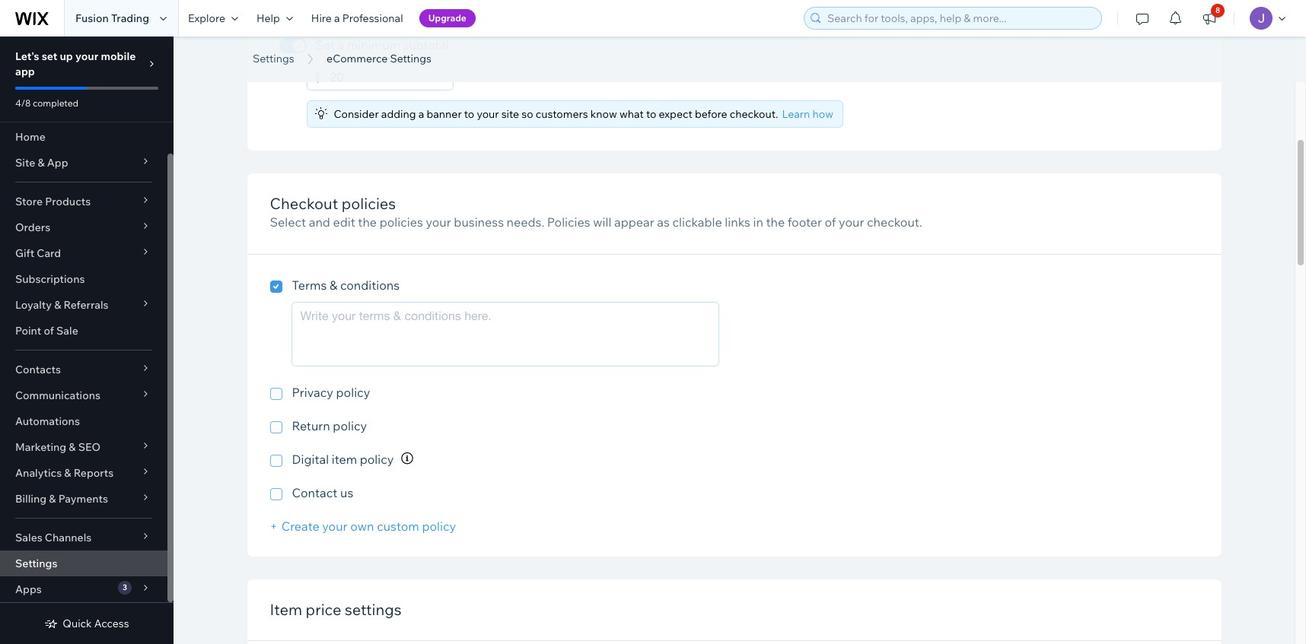 Task type: locate. For each thing, give the bounding box(es) containing it.
subscriptions
[[15, 273, 85, 286]]

store products button
[[0, 189, 168, 215]]

completed
[[33, 97, 79, 109]]

settings link down help 'button'
[[245, 51, 302, 66]]

to
[[464, 107, 475, 121], [646, 107, 657, 121]]

0 vertical spatial a
[[334, 11, 340, 25]]

select
[[270, 215, 306, 230]]

of left sale at the left bottom
[[44, 324, 54, 338]]

return policy
[[292, 419, 367, 434]]

sales channels button
[[0, 525, 168, 551]]

a for set
[[338, 38, 344, 53]]

1 the from the left
[[358, 215, 377, 230]]

links
[[725, 215, 751, 230]]

1 horizontal spatial to
[[646, 107, 657, 121]]

digital
[[292, 452, 329, 468]]

terms & conditions
[[292, 278, 400, 293]]

quick access button
[[44, 618, 129, 631]]

a right "hire" at the left top of page
[[334, 11, 340, 25]]

1 horizontal spatial checkout.
[[867, 215, 923, 230]]

explore
[[188, 11, 225, 25]]

create your own custom policy
[[281, 519, 456, 535]]

conditions
[[340, 278, 400, 293]]

hire a professional
[[311, 11, 403, 25]]

policy left info tooltip image
[[360, 452, 394, 468]]

site & app
[[15, 156, 68, 170]]

footer
[[788, 215, 822, 230]]

a right 'adding'
[[419, 107, 424, 121]]

quick
[[63, 618, 92, 631]]

payments
[[58, 493, 108, 506]]

the right the in
[[766, 215, 785, 230]]

&
[[38, 156, 45, 170], [330, 278, 338, 293], [54, 298, 61, 312], [69, 441, 76, 455], [64, 467, 71, 480], [49, 493, 56, 506]]

info tooltip image
[[401, 453, 414, 465]]

& left reports
[[64, 467, 71, 480]]

1 vertical spatial checkout.
[[867, 215, 923, 230]]

ecommerce down hire a professional at the top left of page
[[327, 52, 388, 65]]

professional
[[342, 11, 403, 25]]

privacy
[[292, 385, 333, 400]]

clickable
[[673, 215, 722, 230]]

& for loyalty
[[54, 298, 61, 312]]

0 horizontal spatial of
[[44, 324, 54, 338]]

1 vertical spatial policies
[[380, 215, 423, 230]]

store products
[[15, 195, 91, 209]]

0 horizontal spatial checkout.
[[730, 107, 778, 121]]

marketing & seo
[[15, 441, 101, 455]]

the
[[358, 215, 377, 230], [766, 215, 785, 230]]

communications
[[15, 389, 101, 403]]

the right edit on the left
[[358, 215, 377, 230]]

3
[[123, 583, 127, 593]]

policy right privacy on the left bottom of the page
[[336, 385, 370, 400]]

to right banner in the left of the page
[[464, 107, 475, 121]]

policies up edit on the left
[[342, 195, 396, 214]]

& left seo
[[69, 441, 76, 455]]

& for analytics
[[64, 467, 71, 480]]

& right billing
[[49, 493, 56, 506]]

0 vertical spatial settings link
[[245, 51, 302, 66]]

site
[[502, 107, 519, 121]]

consider adding a banner to your site so customers know what to expect before checkout. learn how
[[334, 107, 834, 121]]

policies
[[342, 195, 396, 214], [380, 215, 423, 230]]

ecommerce up $
[[253, 33, 411, 67]]

2 to from the left
[[646, 107, 657, 121]]

own
[[350, 519, 374, 535]]

0 horizontal spatial settings link
[[0, 551, 168, 577]]

& right loyalty
[[54, 298, 61, 312]]

gift card
[[15, 247, 61, 260]]

needs.
[[507, 215, 545, 230]]

what
[[620, 107, 644, 121]]

item
[[270, 601, 302, 620]]

point of sale
[[15, 324, 78, 338]]

1 vertical spatial of
[[44, 324, 54, 338]]

fusion
[[75, 11, 109, 25]]

a
[[334, 11, 340, 25], [338, 38, 344, 53], [419, 107, 424, 121]]

analytics
[[15, 467, 62, 480]]

& inside popup button
[[69, 441, 76, 455]]

0 horizontal spatial to
[[464, 107, 475, 121]]

sale
[[56, 324, 78, 338]]

1 vertical spatial settings link
[[0, 551, 168, 577]]

trading
[[111, 11, 149, 25]]

marketing & seo button
[[0, 435, 168, 461]]

loyalty & referrals
[[15, 298, 109, 312]]

contact us
[[292, 486, 354, 501]]

before
[[695, 107, 728, 121]]

1 vertical spatial a
[[338, 38, 344, 53]]

help button
[[247, 0, 302, 37]]

business
[[454, 215, 504, 230]]

your left business
[[426, 215, 451, 230]]

a for hire
[[334, 11, 340, 25]]

& for billing
[[49, 493, 56, 506]]

& right site
[[38, 156, 45, 170]]

to right what
[[646, 107, 657, 121]]

settings link down 'channels'
[[0, 551, 168, 577]]

hire a professional link
[[302, 0, 412, 37]]

of right footer
[[825, 215, 836, 230]]

communications button
[[0, 383, 168, 409]]

know
[[591, 107, 617, 121]]

checkout.
[[730, 107, 778, 121], [867, 215, 923, 230]]

channels
[[45, 531, 92, 545]]

point
[[15, 324, 41, 338]]

your right up
[[75, 49, 98, 63]]

of
[[825, 215, 836, 230], [44, 324, 54, 338]]

1 horizontal spatial of
[[825, 215, 836, 230]]

checkout policies select and edit the policies your business needs. policies will appear as clickable links in the footer of your checkout.
[[270, 195, 923, 230]]

0 horizontal spatial the
[[358, 215, 377, 230]]

8 button
[[1193, 0, 1227, 37]]

gift
[[15, 247, 34, 260]]

site
[[15, 156, 35, 170]]

0 vertical spatial of
[[825, 215, 836, 230]]

& right terms
[[330, 278, 338, 293]]

ecommerce settings
[[253, 33, 528, 67], [327, 52, 432, 65]]

settings
[[418, 33, 528, 67], [253, 52, 294, 65], [390, 52, 432, 65], [15, 557, 57, 571]]

customers
[[536, 107, 588, 121]]

policies right edit on the left
[[380, 215, 423, 230]]

settings
[[345, 601, 402, 620]]

upgrade button
[[419, 9, 476, 27]]

1 horizontal spatial the
[[766, 215, 785, 230]]

billing
[[15, 493, 47, 506]]

marketing
[[15, 441, 66, 455]]

0 vertical spatial checkout.
[[730, 107, 778, 121]]

settings link
[[245, 51, 302, 66], [0, 551, 168, 577]]

a right set
[[338, 38, 344, 53]]

banner
[[427, 107, 462, 121]]

8
[[1216, 5, 1221, 15]]

card
[[37, 247, 61, 260]]

products
[[45, 195, 91, 209]]



Task type: describe. For each thing, give the bounding box(es) containing it.
up
[[60, 49, 73, 63]]

checkout. inside checkout policies select and edit the policies your business needs. policies will appear as clickable links in the footer of your checkout.
[[867, 215, 923, 230]]

edit
[[333, 215, 355, 230]]

hire
[[311, 11, 332, 25]]

of inside sidebar element
[[44, 324, 54, 338]]

analytics & reports
[[15, 467, 114, 480]]

and
[[309, 215, 330, 230]]

set
[[316, 38, 335, 53]]

& for terms
[[330, 278, 338, 293]]

referrals
[[64, 298, 109, 312]]

let's
[[15, 49, 39, 63]]

analytics & reports button
[[0, 461, 168, 487]]

settings link inside sidebar element
[[0, 551, 168, 577]]

app
[[47, 156, 68, 170]]

& for marketing
[[69, 441, 76, 455]]

seo
[[78, 441, 101, 455]]

of inside checkout policies select and edit the policies your business needs. policies will appear as clickable links in the footer of your checkout.
[[825, 215, 836, 230]]

loyalty
[[15, 298, 52, 312]]

quick access
[[63, 618, 129, 631]]

policy up item
[[333, 419, 367, 434]]

4/8
[[15, 97, 31, 109]]

site & app button
[[0, 150, 168, 176]]

your left 'own'
[[322, 519, 348, 535]]

store
[[15, 195, 43, 209]]

4/8 completed
[[15, 97, 79, 109]]

item
[[332, 452, 357, 468]]

as
[[657, 215, 670, 230]]

orders
[[15, 221, 50, 235]]

policy right the custom
[[422, 519, 456, 535]]

loyalty & referrals button
[[0, 292, 168, 318]]

privacy policy
[[292, 385, 370, 400]]

us
[[340, 486, 354, 501]]

home link
[[0, 124, 168, 150]]

contact
[[292, 486, 338, 501]]

upgrade
[[428, 12, 467, 24]]

learn
[[782, 107, 810, 121]]

sidebar element
[[0, 37, 174, 645]]

contacts button
[[0, 357, 168, 383]]

so
[[522, 107, 533, 121]]

point of sale link
[[0, 318, 168, 344]]

checkout
[[270, 195, 338, 214]]

contacts
[[15, 363, 61, 377]]

Write your terms & conditions here. text field
[[292, 302, 719, 367]]

learn how link
[[782, 107, 834, 122]]

subscriptions link
[[0, 267, 168, 292]]

Search for tools, apps, help & more... field
[[823, 8, 1097, 29]]

app
[[15, 65, 35, 78]]

& for site
[[38, 156, 45, 170]]

terms
[[292, 278, 327, 293]]

let's set up your mobile app
[[15, 49, 136, 78]]

mobile
[[101, 49, 136, 63]]

in
[[753, 215, 764, 230]]

orders button
[[0, 215, 168, 241]]

adding
[[381, 107, 416, 121]]

your right footer
[[839, 215, 865, 230]]

set a minimum subtotal
[[316, 38, 449, 53]]

1 horizontal spatial settings link
[[245, 51, 302, 66]]

reports
[[74, 467, 114, 480]]

1 to from the left
[[464, 107, 475, 121]]

sales channels
[[15, 531, 92, 545]]

sales
[[15, 531, 42, 545]]

digital item policy
[[292, 452, 394, 468]]

billing & payments
[[15, 493, 108, 506]]

automations
[[15, 415, 80, 429]]

your left site
[[477, 107, 499, 121]]

apps
[[15, 583, 42, 597]]

settings inside sidebar element
[[15, 557, 57, 571]]

gift card button
[[0, 241, 168, 267]]

help
[[257, 11, 280, 25]]

fusion trading
[[75, 11, 149, 25]]

0 vertical spatial policies
[[342, 195, 396, 214]]

2 vertical spatial a
[[419, 107, 424, 121]]

Enter amount text field
[[330, 64, 453, 91]]

item price settings
[[270, 601, 402, 620]]

custom
[[377, 519, 419, 535]]

appear
[[614, 215, 655, 230]]

2 the from the left
[[766, 215, 785, 230]]

will
[[593, 215, 612, 230]]

expect
[[659, 107, 693, 121]]

price
[[306, 601, 341, 620]]

your inside 'let's set up your mobile app'
[[75, 49, 98, 63]]

billing & payments button
[[0, 487, 168, 512]]

$
[[314, 70, 322, 85]]

how
[[813, 107, 834, 121]]

automations link
[[0, 409, 168, 435]]



Task type: vqa. For each thing, say whether or not it's contained in the screenshot.
Search field
no



